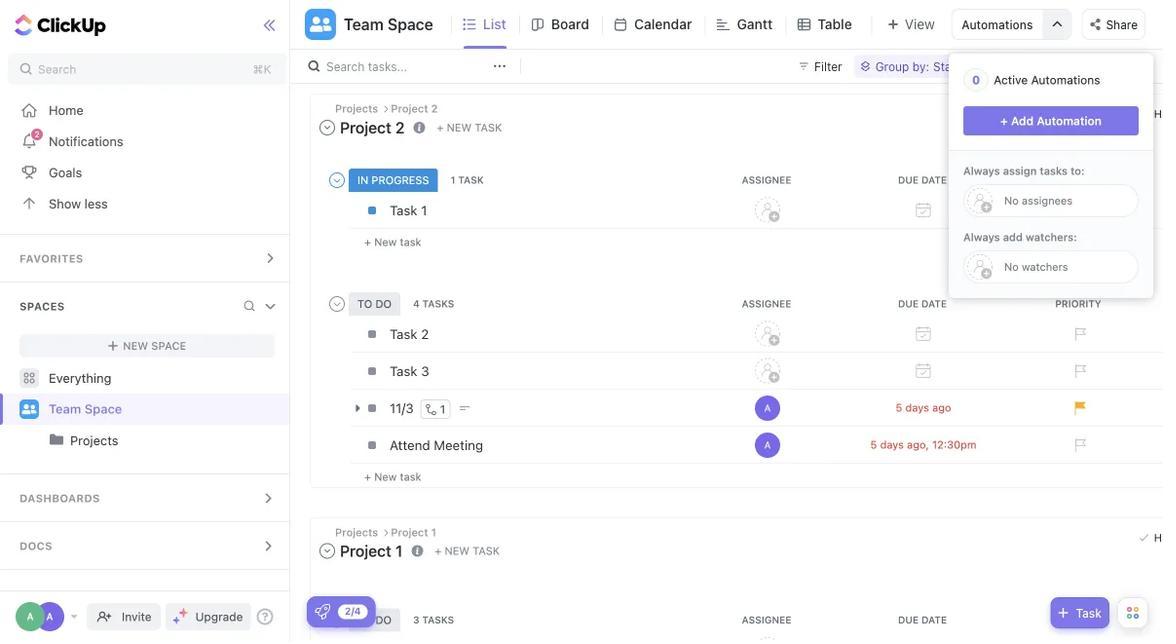 Task type: locate. For each thing, give the bounding box(es) containing it.
1 vertical spatial 1
[[440, 402, 446, 416]]

1 always from the top
[[964, 165, 1001, 177]]

0
[[973, 73, 981, 87]]

team space
[[344, 15, 434, 34], [49, 402, 122, 416]]

hi button
[[1135, 104, 1164, 124], [1135, 528, 1164, 548]]

1 vertical spatial team
[[49, 402, 81, 416]]

list
[[483, 16, 507, 32]]

search tasks...
[[327, 59, 408, 73]]

1 horizontal spatial search
[[327, 59, 365, 73]]

team inside button
[[344, 15, 384, 34]]

automations
[[962, 18, 1034, 31], [1032, 73, 1101, 87]]

always
[[964, 165, 1001, 177], [964, 231, 1001, 244]]

search inside the 'sidebar' navigation
[[38, 62, 76, 76]]

team space inside button
[[344, 15, 434, 34]]

table
[[818, 16, 853, 32]]

attend meeting link
[[385, 429, 685, 462]]

0 vertical spatial hi button
[[1135, 104, 1164, 124]]

new
[[447, 121, 472, 134], [374, 236, 397, 248], [123, 340, 148, 352], [374, 471, 397, 483], [445, 545, 470, 558]]

1 vertical spatial space
[[151, 340, 186, 352]]

1 hi from the top
[[1155, 108, 1164, 120]]

0 vertical spatial team
[[344, 15, 384, 34]]

2 no from the top
[[1005, 261, 1019, 273]]

automations up active
[[962, 18, 1034, 31]]

space for team space button
[[388, 15, 434, 34]]

everything
[[49, 371, 111, 385]]

1 no from the top
[[1005, 194, 1019, 207]]

table link
[[818, 0, 860, 49]]

list link
[[483, 0, 514, 49]]

+
[[1001, 114, 1009, 128], [437, 121, 444, 134], [365, 236, 371, 248], [365, 471, 371, 483], [435, 545, 442, 558]]

task
[[390, 202, 418, 218], [390, 326, 418, 342], [390, 363, 418, 379], [1076, 606, 1102, 620]]

search
[[327, 59, 365, 73], [38, 62, 76, 76]]

hi
[[1155, 108, 1164, 120], [1155, 531, 1164, 544]]

0 vertical spatial list info image
[[414, 122, 425, 133]]

search for search tasks...
[[327, 59, 365, 73]]

11/3
[[390, 400, 414, 416]]

1 hi button from the top
[[1135, 104, 1164, 124]]

team space down everything
[[49, 402, 122, 416]]

board
[[551, 16, 590, 32]]

0 vertical spatial team space
[[344, 15, 434, 34]]

0 horizontal spatial space
[[85, 402, 122, 416]]

0 horizontal spatial search
[[38, 62, 76, 76]]

space up 'everything' link
[[151, 340, 186, 352]]

no down assign
[[1005, 194, 1019, 207]]

no watchers button
[[964, 250, 1139, 284]]

team space button
[[336, 3, 434, 46]]

space up the projects
[[85, 402, 122, 416]]

team
[[344, 15, 384, 34], [49, 402, 81, 416]]

projects link
[[2, 425, 277, 456], [70, 425, 277, 456]]

2 horizontal spatial space
[[388, 15, 434, 34]]

no for no assignees
[[1005, 194, 1019, 207]]

no assignees
[[1005, 194, 1073, 207]]

active
[[994, 73, 1029, 87]]

search left tasks... at the left of page
[[327, 59, 365, 73]]

add
[[1012, 114, 1034, 128]]

goals
[[49, 165, 82, 180]]

team up search tasks... at the left
[[344, 15, 384, 34]]

task
[[475, 121, 502, 134], [400, 236, 422, 248], [400, 471, 422, 483], [473, 545, 500, 558]]

2 hi button from the top
[[1135, 528, 1164, 548]]

1 horizontal spatial space
[[151, 340, 186, 352]]

1 vertical spatial list info image
[[412, 545, 423, 557]]

gantt link
[[737, 0, 781, 49]]

+ new task
[[437, 121, 502, 134], [365, 236, 422, 248], [365, 471, 422, 483], [435, 545, 500, 558]]

team down everything
[[49, 402, 81, 416]]

space up search tasks... text box
[[388, 15, 434, 34]]

1 horizontal spatial team
[[344, 15, 384, 34]]

automations button
[[953, 10, 1043, 39]]

search up home
[[38, 62, 76, 76]]

space
[[388, 15, 434, 34], [151, 340, 186, 352], [85, 402, 122, 416]]

new space
[[123, 340, 186, 352]]

1 horizontal spatial team space
[[344, 15, 434, 34]]

0 vertical spatial always
[[964, 165, 1001, 177]]

0 horizontal spatial team
[[49, 402, 81, 416]]

0 horizontal spatial 1
[[421, 202, 427, 218]]

2 vertical spatial space
[[85, 402, 122, 416]]

attend meeting
[[390, 437, 484, 453]]

favorites button
[[0, 235, 295, 282]]

less
[[85, 196, 108, 211]]

1 vertical spatial hi
[[1155, 531, 1164, 544]]

1 vertical spatial hi button
[[1135, 528, 1164, 548]]

⌘k
[[253, 62, 271, 76]]

automations inside button
[[962, 18, 1034, 31]]

team space link
[[49, 394, 277, 425]]

no down the add
[[1005, 261, 1019, 273]]

always for always assign tasks to:
[[964, 165, 1001, 177]]

task for task 2
[[390, 326, 418, 342]]

no
[[1005, 194, 1019, 207], [1005, 261, 1019, 273]]

automations up automation
[[1032, 73, 1101, 87]]

favorites
[[19, 252, 83, 265]]

task 1
[[390, 202, 427, 218]]

always left assign
[[964, 165, 1001, 177]]

watchers:
[[1026, 231, 1078, 244]]

0 vertical spatial no
[[1005, 194, 1019, 207]]

list info image for 1st the hi button from the bottom of the page
[[412, 545, 423, 557]]

always add watchers:
[[964, 231, 1078, 244]]

space inside button
[[388, 15, 434, 34]]

Search tasks... text field
[[327, 53, 488, 80]]

2 always from the top
[[964, 231, 1001, 244]]

0 vertical spatial space
[[388, 15, 434, 34]]

show
[[49, 196, 81, 211]]

team space up tasks... at the left of page
[[344, 15, 434, 34]]

1 vertical spatial always
[[964, 231, 1001, 244]]

1 vertical spatial team space
[[49, 402, 122, 416]]

home link
[[0, 95, 295, 126]]

everything link
[[0, 363, 295, 394]]

goals link
[[0, 157, 295, 188]]

task 3 link
[[385, 355, 685, 388]]

2 hi from the top
[[1155, 531, 1164, 544]]

0 horizontal spatial team space
[[49, 402, 122, 416]]

task 2
[[390, 326, 429, 342]]

assignees
[[1022, 194, 1073, 207]]

+ add automation
[[1001, 114, 1102, 128]]

team space inside the 'sidebar' navigation
[[49, 402, 122, 416]]

space for team space link
[[85, 402, 122, 416]]

to:
[[1071, 165, 1085, 177]]

task for task 3
[[390, 363, 418, 379]]

0 vertical spatial hi
[[1155, 108, 1164, 120]]

1 vertical spatial no
[[1005, 261, 1019, 273]]

list info image
[[414, 122, 425, 133], [412, 545, 423, 557]]

always left the add
[[964, 231, 1001, 244]]

0 vertical spatial automations
[[962, 18, 1034, 31]]

team inside the 'sidebar' navigation
[[49, 402, 81, 416]]

1
[[421, 202, 427, 218], [440, 402, 446, 416]]

share button
[[1082, 9, 1146, 40]]



Task type: describe. For each thing, give the bounding box(es) containing it.
dashboards
[[19, 492, 100, 505]]

no for no watchers
[[1005, 261, 1019, 273]]

search for search
[[38, 62, 76, 76]]

team for team space button
[[344, 15, 384, 34]]

2
[[421, 326, 429, 342]]

onboarding checklist button image
[[315, 604, 330, 620]]

sidebar navigation
[[0, 0, 295, 642]]

2/4
[[345, 606, 361, 617]]

team space for team space link
[[49, 402, 122, 416]]

team space for team space button
[[344, 15, 434, 34]]

calendar link
[[635, 0, 700, 49]]

always assign tasks to:
[[964, 165, 1085, 177]]

task for task 1
[[390, 202, 418, 218]]

3
[[421, 363, 429, 379]]

2 projects link from the left
[[70, 425, 277, 456]]

no watchers
[[1005, 261, 1069, 273]]

invite
[[122, 610, 152, 624]]

home
[[49, 103, 84, 117]]

task 3
[[390, 363, 429, 379]]

watchers
[[1022, 261, 1069, 273]]

1 vertical spatial automations
[[1032, 73, 1101, 87]]

attend
[[390, 437, 430, 453]]

projects
[[70, 433, 118, 448]]

tasks
[[1040, 165, 1068, 177]]

upgrade
[[196, 610, 243, 624]]

automation
[[1037, 114, 1102, 128]]

assign
[[1004, 165, 1037, 177]]

tasks...
[[368, 59, 408, 73]]

team for team space link
[[49, 402, 81, 416]]

meeting
[[434, 437, 484, 453]]

always for always add watchers:
[[964, 231, 1001, 244]]

add
[[1004, 231, 1023, 244]]

share
[[1107, 18, 1138, 31]]

active automations
[[994, 73, 1101, 87]]

notifications
[[49, 134, 123, 149]]

docs
[[19, 540, 52, 553]]

user friends image
[[22, 404, 37, 415]]

show less
[[49, 196, 108, 211]]

gantt
[[737, 16, 773, 32]]

board link
[[551, 0, 597, 49]]

1 projects link from the left
[[2, 425, 277, 456]]

new inside the 'sidebar' navigation
[[123, 340, 148, 352]]

task 2 link
[[385, 318, 685, 351]]

1 horizontal spatial 1
[[440, 402, 446, 416]]

task 1 link
[[385, 194, 685, 227]]

no assignees note
[[995, 194, 1073, 207]]

0 vertical spatial 1
[[421, 202, 427, 218]]

calendar
[[635, 16, 693, 32]]

list info image for 1st the hi button from the top
[[414, 122, 425, 133]]

no assignees button
[[964, 184, 1139, 217]]

upgrade link
[[165, 603, 251, 631]]

notifications link
[[0, 126, 295, 157]]

onboarding checklist button element
[[315, 604, 330, 620]]



Task type: vqa. For each thing, say whether or not it's contained in the screenshot.
middle space
yes



